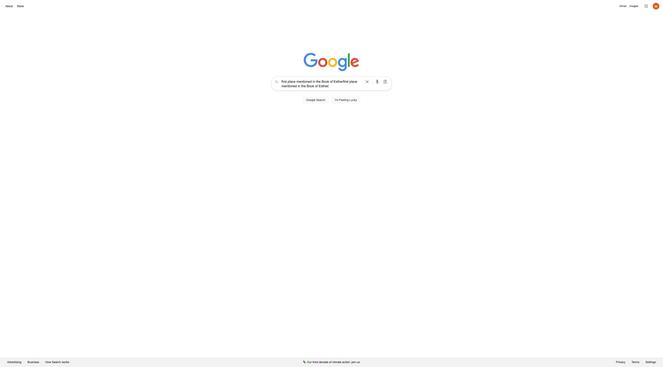 Task type: describe. For each thing, give the bounding box(es) containing it.
search by voice image
[[375, 79, 380, 84]]



Task type: vqa. For each thing, say whether or not it's contained in the screenshot.
rightmost Austin
no



Task type: locate. For each thing, give the bounding box(es) containing it.
Search text field
[[282, 80, 362, 89]]

google image
[[304, 53, 359, 72]]

None search field
[[4, 76, 659, 108]]

search by image image
[[383, 79, 388, 84]]



